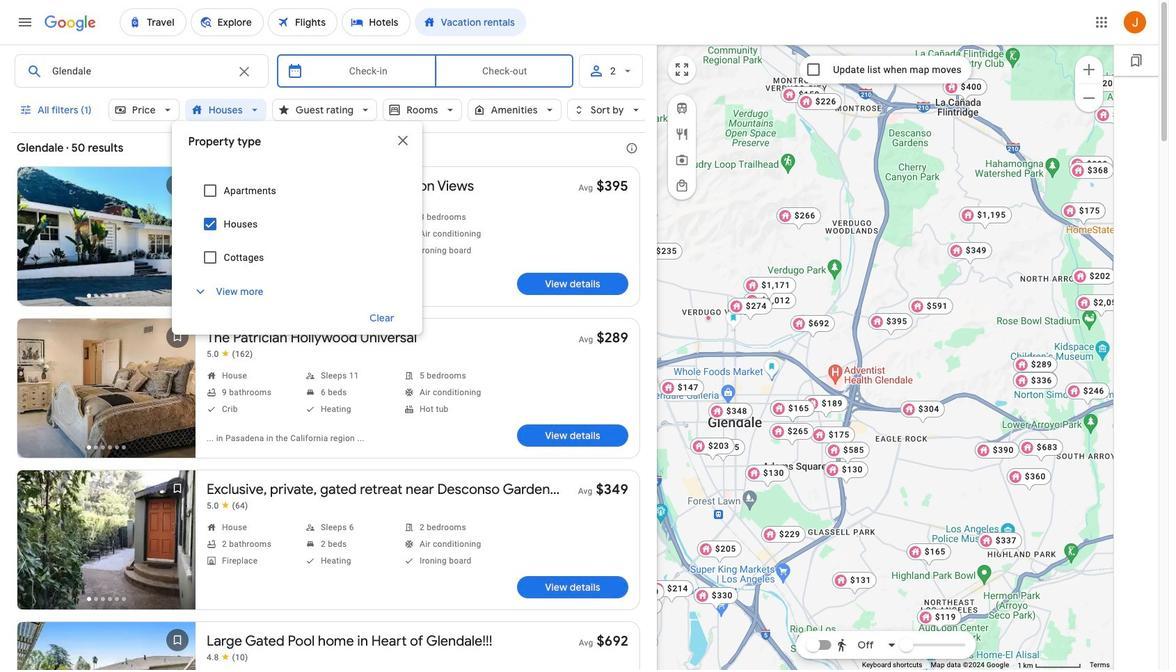 Task type: locate. For each thing, give the bounding box(es) containing it.
back image
[[19, 223, 52, 256], [19, 375, 52, 408]]

2 photos list from the top
[[17, 319, 196, 470]]

1 vertical spatial back image
[[19, 375, 52, 408]]

photos list for back image at the left of the page
[[17, 471, 196, 622]]

map region
[[657, 45, 1115, 670]]

3 photo 1 image from the top
[[17, 471, 196, 610]]

save the patrician hollywood universal to collection image
[[161, 320, 194, 354]]

view larger map image
[[674, 61, 691, 78]]

whole foods market image
[[764, 358, 780, 380]]

4 photo 1 image from the top
[[17, 622, 196, 670]]

next image
[[161, 223, 194, 256], [161, 526, 194, 560]]

3 photos list from the top
[[17, 471, 196, 622]]

next image down save exclusive, private, gated retreat near desconso gardens and rose bowl to collection image at the left bottom
[[161, 526, 194, 560]]

1 photos list from the top
[[17, 167, 196, 318]]

0 vertical spatial back image
[[19, 223, 52, 256]]

1 back image from the top
[[19, 223, 52, 256]]

back image for photo 1 related to save the patrician hollywood universal to collection image
[[19, 375, 52, 408]]

Check-in text field
[[312, 55, 425, 87]]

photo 1 image for save exclusive, private, gated retreat near desconso gardens and rose bowl to collection image at the left bottom
[[17, 471, 196, 610]]

Check-out text field
[[447, 55, 562, 87]]

2 back image from the top
[[19, 375, 52, 408]]

muffin can stop us image
[[725, 309, 741, 332]]

photos list
[[17, 167, 196, 318], [17, 319, 196, 470], [17, 471, 196, 622], [17, 622, 196, 670]]

next image
[[161, 375, 194, 408]]

photos list for back icon related to photo 1 related to save the patrician hollywood universal to collection image
[[17, 319, 196, 470]]

1 photo 1 image from the top
[[17, 167, 196, 306]]

1 vertical spatial next image
[[161, 526, 194, 560]]

next image down save tree house serenity retreat. canyon views to collection icon
[[161, 223, 194, 256]]

2 next image from the top
[[161, 526, 194, 560]]

2 photo 1 image from the top
[[17, 319, 196, 458]]

photos list for back icon for save tree house serenity retreat. canyon views to collection icon photo 1
[[17, 167, 196, 318]]

filters form
[[11, 45, 648, 335]]

0 vertical spatial next image
[[161, 223, 194, 256]]

4 photos list from the top
[[17, 622, 196, 670]]

save exclusive, private, gated retreat near desconso gardens and rose bowl to collection image
[[161, 472, 194, 505]]

photo 1 image
[[17, 167, 196, 306], [17, 319, 196, 458], [17, 471, 196, 610], [17, 622, 196, 670]]

clear image
[[236, 63, 253, 80]]

1 next image from the top
[[161, 223, 194, 256]]



Task type: vqa. For each thing, say whether or not it's contained in the screenshot.
product on the right bottom of page
no



Task type: describe. For each thing, give the bounding box(es) containing it.
save tree house serenity retreat. canyon views to collection image
[[161, 168, 194, 202]]

zoom in map image
[[1081, 61, 1098, 78]]

photo 1 image for save the patrician hollywood universal to collection image
[[17, 319, 196, 458]]

private  quiet los feliz guest suite with views!, $171 image
[[618, 598, 663, 621]]

main menu image
[[17, 14, 33, 31]]

spanish style townhouse w/ 2 mbr, views, safe area image
[[706, 315, 711, 321]]

4.8 out of 5 stars from 10 reviews image
[[207, 652, 248, 663]]

zoom out map image
[[1081, 89, 1098, 106]]

modern bungalow ~prime la location~newly renovated, $247 image
[[613, 634, 658, 658]]

entire renovated 3br/2bth house in the foothills, $353 image
[[762, 23, 807, 47]]

next image for save exclusive, private, gated retreat near desconso gardens and rose bowl to collection image at the left bottom
[[161, 526, 194, 560]]

Search for places, hotels and more text field
[[52, 55, 228, 87]]

close dialog image
[[394, 132, 411, 149]]

save large gated pool home in heart of glendale!!! to collection image
[[161, 624, 194, 657]]

5 out of 5 stars from 162 reviews image
[[207, 349, 253, 360]]

next image for save tree house serenity retreat. canyon views to collection icon
[[161, 223, 194, 256]]

photo 1 image for save tree house serenity retreat. canyon views to collection icon
[[17, 167, 196, 306]]

back image
[[19, 526, 52, 560]]

5 out of 5 stars from 64 reviews image
[[207, 501, 248, 512]]

back image for save tree house serenity retreat. canyon views to collection icon photo 1
[[19, 223, 52, 256]]

the clara image
[[777, 301, 783, 307]]



